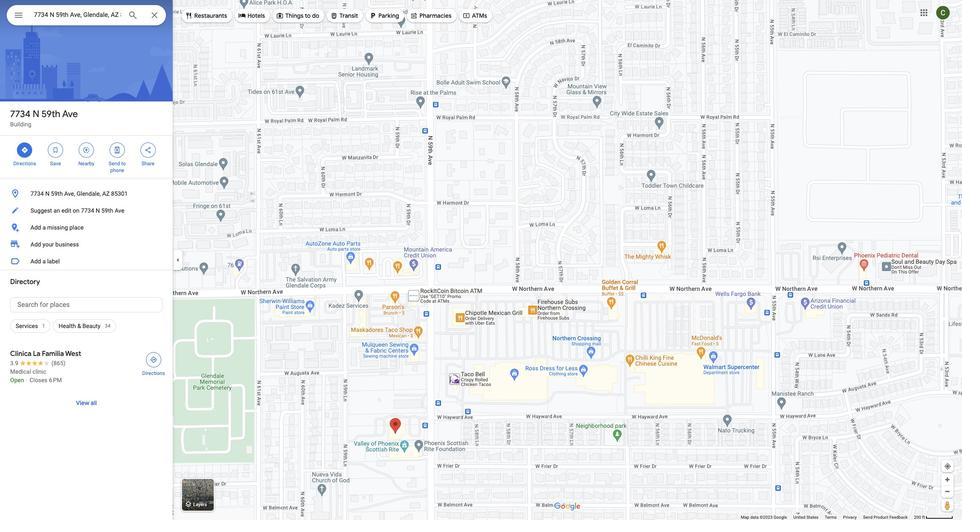 Task type: locate. For each thing, give the bounding box(es) containing it.
0 vertical spatial n
[[33, 108, 39, 120]]

7734 up building
[[10, 108, 31, 120]]

privacy button
[[843, 515, 857, 521]]

7734 inside 7734 n 59th ave building
[[10, 108, 31, 120]]

1
[[42, 323, 45, 329]]

feedback
[[890, 516, 908, 520]]

1 vertical spatial 59th
[[51, 191, 63, 197]]

7734 for ave,
[[30, 191, 44, 197]]

59th up 
[[41, 108, 60, 120]]

product
[[874, 516, 889, 520]]

1 horizontal spatial send
[[863, 516, 873, 520]]

1 horizontal spatial directions
[[142, 371, 165, 377]]

2 vertical spatial 59th
[[101, 207, 113, 214]]

1 vertical spatial a
[[42, 258, 46, 265]]


[[21, 146, 29, 155]]

 transit
[[330, 11, 358, 20]]

7734
[[10, 108, 31, 120], [30, 191, 44, 197], [81, 207, 94, 214]]

0 vertical spatial directions
[[13, 161, 36, 167]]

to left do
[[305, 12, 311, 19]]

1 vertical spatial send
[[863, 516, 873, 520]]

privacy
[[843, 516, 857, 520]]

add down suggest
[[30, 224, 41, 231]]


[[83, 146, 90, 155]]

(865)
[[51, 360, 65, 367]]

show street view coverage image
[[942, 500, 954, 512]]

1 horizontal spatial ave
[[115, 207, 124, 214]]

None text field
[[10, 298, 163, 313]]

add
[[30, 224, 41, 231], [30, 241, 41, 248], [30, 258, 41, 265]]


[[276, 11, 284, 20]]

n inside 7734 n 59th ave building
[[33, 108, 39, 120]]

send inside button
[[863, 516, 873, 520]]

7734 N 59th Ave, Glendale, AZ 85301 field
[[7, 5, 166, 25]]

0 horizontal spatial directions
[[13, 161, 36, 167]]

footer
[[741, 515, 914, 521]]

send left product
[[863, 516, 873, 520]]

n for ave,
[[45, 191, 49, 197]]

200 ft
[[914, 516, 925, 520]]

n
[[33, 108, 39, 120], [45, 191, 49, 197], [96, 207, 100, 214]]

1 add from the top
[[30, 224, 41, 231]]

ave inside 7734 n 59th ave building
[[62, 108, 78, 120]]

⋅
[[25, 377, 28, 384]]

1 a from the top
[[42, 224, 46, 231]]

©2023
[[760, 516, 773, 520]]


[[113, 146, 121, 155]]

a left "label"
[[42, 258, 46, 265]]

 search field
[[7, 5, 166, 27]]

send for send product feedback
[[863, 516, 873, 520]]

59th inside 7734 n 59th ave, glendale, az 85301 button
[[51, 191, 63, 197]]

0 vertical spatial 59th
[[41, 108, 60, 120]]

clinica la familia west
[[10, 350, 81, 359]]

1 vertical spatial directions
[[142, 371, 165, 377]]

business
[[55, 241, 79, 248]]

None field
[[34, 10, 121, 20]]

2 horizontal spatial n
[[96, 207, 100, 214]]

7734 n 59th ave, glendale, az 85301 button
[[0, 185, 173, 202]]

0 vertical spatial send
[[109, 161, 120, 167]]

2 add from the top
[[30, 241, 41, 248]]

add your business link
[[0, 236, 173, 253]]

send inside send to phone
[[109, 161, 120, 167]]

zoom in image
[[944, 477, 951, 483]]

medical clinic open ⋅ closes 6 pm
[[10, 369, 62, 384]]

suggest an edit on 7734 n 59th ave
[[30, 207, 124, 214]]

0 vertical spatial to
[[305, 12, 311, 19]]

add inside button
[[30, 258, 41, 265]]

2 vertical spatial n
[[96, 207, 100, 214]]

0 vertical spatial 7734
[[10, 108, 31, 120]]


[[14, 9, 24, 21]]

directory
[[10, 278, 40, 287]]

7734 n 59th ave main content
[[0, 0, 173, 521]]

7734 for ave
[[10, 108, 31, 120]]

add inside button
[[30, 224, 41, 231]]

0 horizontal spatial ave
[[62, 108, 78, 120]]

all
[[91, 400, 97, 407]]

services 1
[[16, 323, 45, 330]]

familia
[[42, 350, 64, 359]]

add left "your"
[[30, 241, 41, 248]]

n inside 7734 n 59th ave, glendale, az 85301 button
[[45, 191, 49, 197]]

7734 up suggest
[[30, 191, 44, 197]]

7734 right on
[[81, 207, 94, 214]]

add left "label"
[[30, 258, 41, 265]]

6 pm
[[49, 377, 62, 384]]

a inside button
[[42, 258, 46, 265]]

to inside send to phone
[[121, 161, 126, 167]]

59th left the ave,
[[51, 191, 63, 197]]

0 vertical spatial add
[[30, 224, 41, 231]]

share
[[142, 161, 154, 167]]

west
[[65, 350, 81, 359]]


[[52, 146, 59, 155]]

0 horizontal spatial send
[[109, 161, 120, 167]]

59th inside suggest an edit on 7734 n 59th ave button
[[101, 207, 113, 214]]

59th down az
[[101, 207, 113, 214]]

send
[[109, 161, 120, 167], [863, 516, 873, 520]]

label
[[47, 258, 60, 265]]

n for ave
[[33, 108, 39, 120]]

7734 n 59th ave, glendale, az 85301
[[30, 191, 128, 197]]

59th
[[41, 108, 60, 120], [51, 191, 63, 197], [101, 207, 113, 214]]

1 vertical spatial add
[[30, 241, 41, 248]]

2 vertical spatial add
[[30, 258, 41, 265]]


[[330, 11, 338, 20]]

1 horizontal spatial to
[[305, 12, 311, 19]]

suggest an edit on 7734 n 59th ave button
[[0, 202, 173, 219]]

7734 n 59th ave building
[[10, 108, 78, 128]]

0 horizontal spatial n
[[33, 108, 39, 120]]

59th for ave,
[[51, 191, 63, 197]]

 button
[[7, 5, 30, 27]]

to up the phone at the left of the page
[[121, 161, 126, 167]]

1 vertical spatial ave
[[115, 207, 124, 214]]

a left missing
[[42, 224, 46, 231]]

pharmacies
[[420, 12, 452, 19]]

200 ft button
[[914, 516, 953, 520]]

 pharmacies
[[410, 11, 452, 20]]

an
[[54, 207, 60, 214]]


[[185, 11, 193, 20]]

send up the phone at the left of the page
[[109, 161, 120, 167]]

add your business
[[30, 241, 79, 248]]

0 vertical spatial a
[[42, 224, 46, 231]]

59th inside 7734 n 59th ave building
[[41, 108, 60, 120]]

1 vertical spatial n
[[45, 191, 49, 197]]

a inside button
[[42, 224, 46, 231]]

a for missing
[[42, 224, 46, 231]]

add a missing place button
[[0, 219, 173, 236]]

actions for 7734 n 59th ave region
[[0, 136, 173, 178]]

1 horizontal spatial n
[[45, 191, 49, 197]]

directions down 
[[13, 161, 36, 167]]

footer containing map data ©2023 google
[[741, 515, 914, 521]]

terms button
[[825, 515, 837, 521]]

a
[[42, 224, 46, 231], [42, 258, 46, 265]]

ave
[[62, 108, 78, 120], [115, 207, 124, 214]]

restaurants
[[194, 12, 227, 19]]

1 vertical spatial to
[[121, 161, 126, 167]]

 hotels
[[238, 11, 265, 20]]

view
[[76, 400, 89, 407]]

to
[[305, 12, 311, 19], [121, 161, 126, 167]]

directions down directions image
[[142, 371, 165, 377]]

1 vertical spatial 7734
[[30, 191, 44, 197]]

3 add from the top
[[30, 258, 41, 265]]

0 vertical spatial ave
[[62, 108, 78, 120]]

0 horizontal spatial to
[[121, 161, 126, 167]]

 atms
[[463, 11, 487, 20]]

send product feedback
[[863, 516, 908, 520]]

2 a from the top
[[42, 258, 46, 265]]



Task type: vqa. For each thing, say whether or not it's contained in the screenshot.
edit
yes



Task type: describe. For each thing, give the bounding box(es) containing it.

[[410, 11, 418, 20]]

phone
[[110, 168, 124, 174]]

directions inside actions for 7734 n 59th ave region
[[13, 161, 36, 167]]

building
[[10, 121, 31, 128]]

none field inside 7734 n 59th ave, glendale, az 85301 field
[[34, 10, 121, 20]]

la
[[33, 350, 40, 359]]

add for add a missing place
[[30, 224, 41, 231]]

2 vertical spatial 7734
[[81, 207, 94, 214]]

transit
[[340, 12, 358, 19]]

 restaurants
[[185, 11, 227, 20]]

terms
[[825, 516, 837, 520]]

3.9
[[10, 360, 18, 367]]

on
[[73, 207, 79, 214]]

place
[[69, 224, 84, 231]]

view all
[[76, 400, 97, 407]]

zoom out image
[[944, 489, 951, 495]]

59th for ave
[[41, 108, 60, 120]]

atms
[[472, 12, 487, 19]]

directions button
[[137, 350, 170, 377]]

ave inside button
[[115, 207, 124, 214]]

34
[[105, 323, 110, 329]]

a for label
[[42, 258, 46, 265]]

google
[[774, 516, 787, 520]]

nearby
[[78, 161, 94, 167]]

collapse side panel image
[[173, 256, 182, 265]]

parking
[[379, 12, 399, 19]]

send for send to phone
[[109, 161, 120, 167]]

united states
[[793, 516, 819, 520]]


[[144, 146, 152, 155]]

3.9 stars 865 reviews image
[[10, 359, 65, 368]]

google account: christina overa  
(christinaovera9@gmail.com) image
[[936, 6, 950, 19]]

missing
[[47, 224, 68, 231]]

open
[[10, 377, 24, 384]]

85301
[[111, 191, 128, 197]]

to inside  things to do
[[305, 12, 311, 19]]

google maps element
[[0, 0, 962, 521]]

send to phone
[[109, 161, 126, 174]]

united
[[793, 516, 806, 520]]

map data ©2023 google
[[741, 516, 787, 520]]

add for add your business
[[30, 241, 41, 248]]

closes
[[30, 377, 47, 384]]

map
[[741, 516, 749, 520]]

save
[[50, 161, 61, 167]]

ft
[[922, 516, 925, 520]]

services
[[16, 323, 38, 330]]

beauty
[[82, 323, 101, 330]]

200
[[914, 516, 921, 520]]

data
[[750, 516, 759, 520]]

edit
[[61, 207, 71, 214]]

things
[[285, 12, 304, 19]]

 things to do
[[276, 11, 319, 20]]

none text field inside 7734 n 59th ave 'main content'
[[10, 298, 163, 313]]


[[369, 11, 377, 20]]

&
[[77, 323, 81, 330]]

layers
[[193, 503, 207, 508]]

footer inside google maps element
[[741, 515, 914, 521]]

do
[[312, 12, 319, 19]]

ave,
[[64, 191, 75, 197]]

suggest
[[30, 207, 52, 214]]

view all button
[[68, 393, 105, 414]]

directions inside button
[[142, 371, 165, 377]]

states
[[807, 516, 819, 520]]

add a label button
[[0, 253, 173, 270]]

health & beauty 34
[[59, 323, 110, 330]]

add for add a label
[[30, 258, 41, 265]]

add a label
[[30, 258, 60, 265]]

clinic
[[32, 369, 46, 376]]

glendale,
[[77, 191, 101, 197]]

az
[[102, 191, 110, 197]]

medical
[[10, 369, 31, 376]]

 parking
[[369, 11, 399, 20]]

send product feedback button
[[863, 515, 908, 521]]

directions image
[[150, 356, 157, 364]]

show your location image
[[944, 463, 952, 471]]

add a missing place
[[30, 224, 84, 231]]

united states button
[[793, 515, 819, 521]]


[[463, 11, 470, 20]]

n inside suggest an edit on 7734 n 59th ave button
[[96, 207, 100, 214]]


[[238, 11, 246, 20]]

hotels
[[248, 12, 265, 19]]

your
[[42, 241, 54, 248]]



